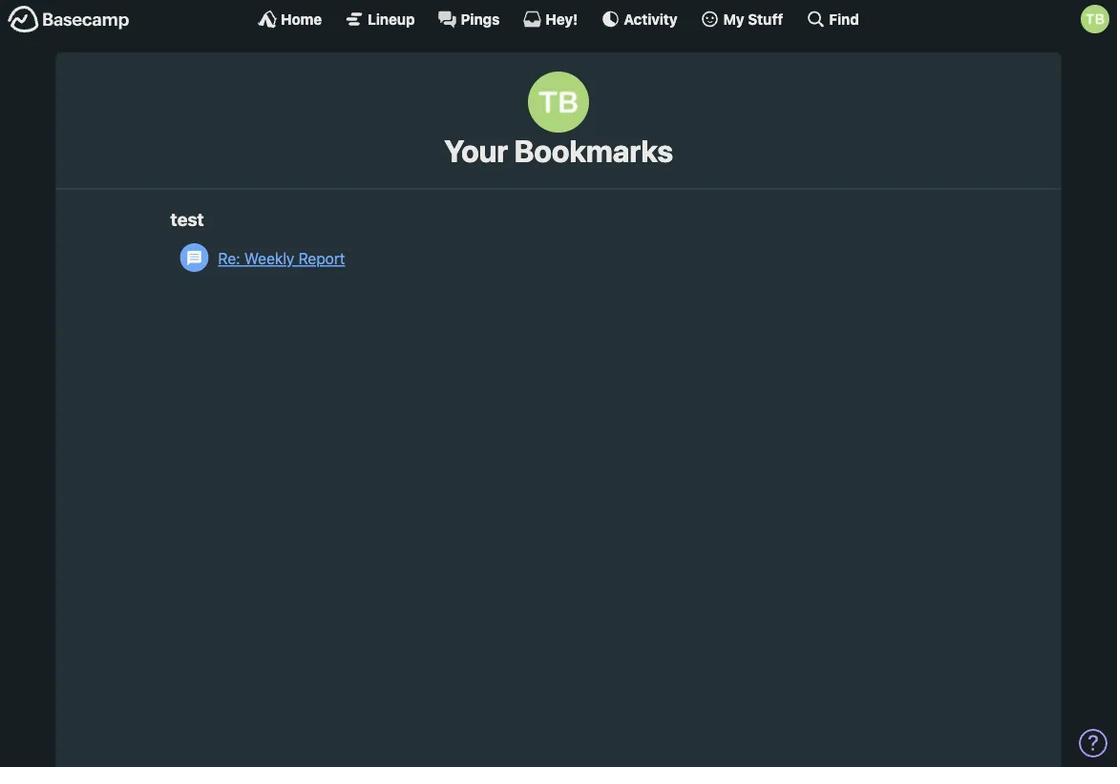Task type: locate. For each thing, give the bounding box(es) containing it.
switch accounts image
[[8, 5, 130, 34]]

weekly
[[244, 250, 294, 268]]

hey!
[[546, 11, 578, 27]]

your
[[444, 133, 508, 169]]

pings button
[[438, 10, 500, 29]]

your bookmarks
[[444, 133, 673, 169]]

activity link
[[601, 10, 678, 29]]

bookmarks
[[514, 133, 673, 169]]

lineup link
[[345, 10, 415, 29]]

find
[[829, 11, 859, 27]]

re:
[[218, 250, 240, 268]]

stuff
[[748, 11, 783, 27]]

my stuff button
[[700, 10, 783, 29]]



Task type: vqa. For each thing, say whether or not it's contained in the screenshot.
Switch accounts Image
yes



Task type: describe. For each thing, give the bounding box(es) containing it.
tim burton image
[[1081, 5, 1110, 33]]

hey! button
[[523, 10, 578, 29]]

for bookmarks image
[[180, 243, 209, 272]]

main element
[[0, 0, 1117, 37]]

find button
[[806, 10, 859, 29]]

pings
[[461, 11, 500, 27]]

activity
[[624, 11, 678, 27]]

tim burton image
[[528, 72, 589, 133]]

re: weekly report
[[218, 250, 345, 268]]

re: weekly report link
[[180, 240, 947, 278]]

my stuff
[[723, 11, 783, 27]]

home
[[281, 11, 322, 27]]

home link
[[258, 10, 322, 29]]

test link
[[170, 209, 204, 230]]

lineup
[[368, 11, 415, 27]]

my
[[723, 11, 744, 27]]

test
[[170, 209, 204, 230]]

report
[[298, 250, 345, 268]]



